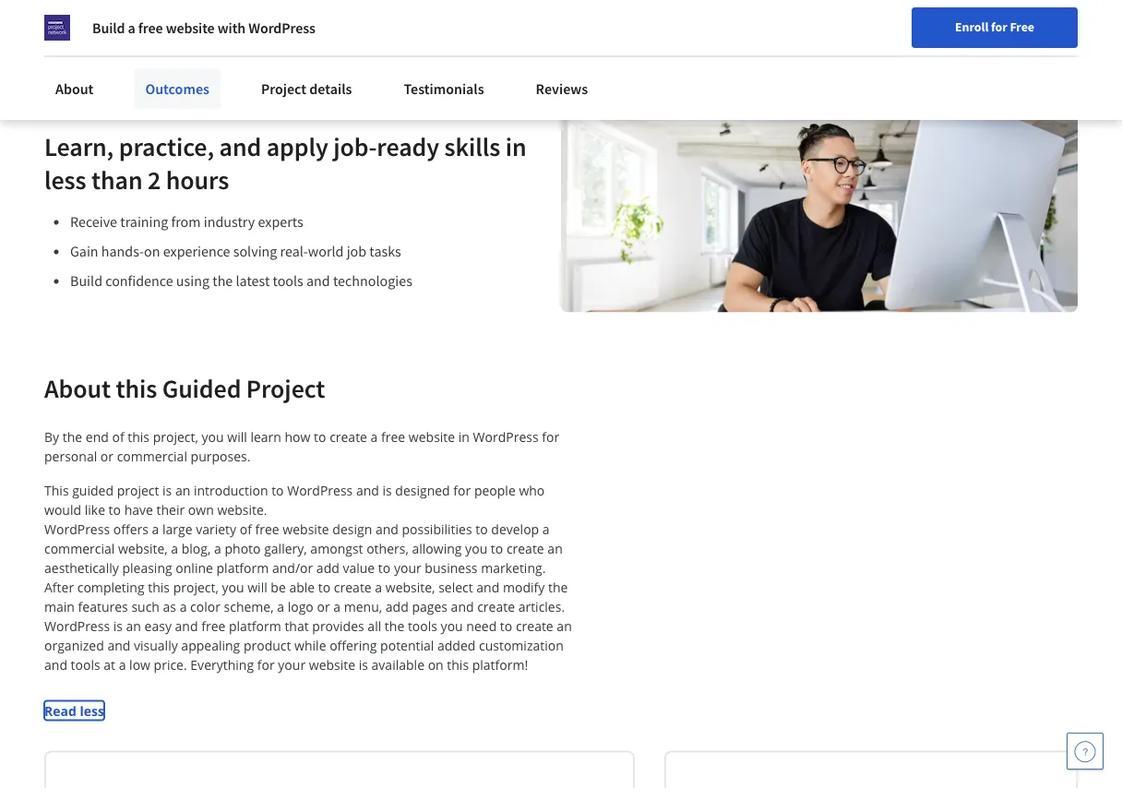 Task type: locate. For each thing, give the bounding box(es) containing it.
1 vertical spatial in
[[459, 428, 470, 445]]

and down world
[[307, 272, 330, 290]]

this right end
[[128, 428, 150, 445]]

will left be
[[248, 578, 267, 596]]

an up their
[[175, 481, 190, 499]]

website
[[166, 18, 215, 37], [409, 428, 455, 445], [283, 520, 329, 538], [309, 656, 356, 673]]

wordpress down would on the left bottom of the page
[[44, 520, 110, 538]]

tools
[[273, 272, 304, 290], [408, 617, 438, 635], [71, 656, 100, 673]]

outcomes
[[145, 79, 209, 98]]

0 vertical spatial less
[[44, 163, 86, 196]]

free up designed
[[381, 428, 405, 445]]

a right how at left
[[371, 428, 378, 445]]

about this guided project
[[44, 372, 325, 404]]

website, up pages
[[386, 578, 435, 596]]

of right end
[[112, 428, 124, 445]]

is down features
[[113, 617, 123, 635]]

own
[[188, 501, 214, 518]]

practice,
[[119, 130, 214, 162]]

on down 'added'
[[428, 656, 444, 673]]

0 vertical spatial your
[[394, 559, 422, 577]]

guided
[[162, 372, 241, 404]]

create right how at left
[[330, 428, 367, 445]]

design
[[333, 520, 372, 538]]

learn,
[[44, 130, 114, 162]]

while
[[295, 637, 326, 654]]

on inside this guided project is an introduction to wordpress and is designed for people who would like to have their own website. wordpress offers a large variety of free website design and possibilities to develop a commercial website, a blog, a photo gallery, amongst others, allowing you to create an aesthetically pleasing online platform and/or add value to your business marketing. after completing this project, you will be able to create a website, select and modify the main features such as a color scheme, a logo or a menu, add pages and create articles. wordpress is an easy and free platform that provides all the tools you need to create an organized and visually appealing product while offering potential added customization and tools at a low price. everything for your website is available on this platform!
[[428, 656, 444, 673]]

or inside this guided project is an introduction to wordpress and is designed for people who would like to have their own website. wordpress offers a large variety of free website design and possibilities to develop a commercial website, a blog, a photo gallery, amongst others, allowing you to create an aesthetically pleasing online platform and/or add value to your business marketing. after completing this project, you will be able to create a website, select and modify the main features such as a color scheme, a logo or a menu, add pages and create articles. wordpress is an easy and free platform that provides all the tools you need to create an organized and visually appealing product while offering potential added customization and tools at a low price. everything for your website is available on this platform!
[[317, 598, 330, 615]]

platform!
[[472, 656, 528, 673]]

project left details
[[261, 79, 307, 98]]

is left designed
[[383, 481, 392, 499]]

the
[[213, 272, 233, 290], [63, 428, 82, 445], [548, 578, 568, 596], [385, 617, 405, 635]]

project, down online on the left bottom of page
[[173, 578, 219, 596]]

a left large
[[152, 520, 159, 538]]

gain hands-on experience solving real-world job tasks
[[70, 242, 401, 261]]

0 vertical spatial tools
[[273, 272, 304, 290]]

project,
[[153, 428, 198, 445], [173, 578, 219, 596]]

1 vertical spatial tools
[[408, 617, 438, 635]]

2
[[148, 163, 161, 196]]

the right the using
[[213, 272, 233, 290]]

for left people
[[454, 481, 471, 499]]

this
[[44, 481, 69, 499]]

0 horizontal spatial add
[[317, 559, 340, 577]]

0 vertical spatial commercial
[[117, 447, 187, 465]]

will inside by the end of this project, you will learn how to create a free website in wordpress for personal or commercial purposes.
[[227, 428, 247, 445]]

1 horizontal spatial commercial
[[117, 447, 187, 465]]

project up how at left
[[246, 372, 325, 404]]

website up gallery,
[[283, 520, 329, 538]]

learn, practice, and apply job-ready skills in less than 2 hours
[[44, 130, 527, 196]]

offers
[[113, 520, 149, 538]]

wordpress up people
[[473, 428, 539, 445]]

all
[[368, 617, 382, 635]]

for up who
[[542, 428, 560, 445]]

about up end
[[44, 372, 111, 404]]

2 vertical spatial tools
[[71, 656, 100, 673]]

0 horizontal spatial website,
[[118, 540, 168, 557]]

create up need
[[478, 598, 515, 615]]

0 horizontal spatial or
[[100, 447, 114, 465]]

website.
[[217, 501, 267, 518]]

0 vertical spatial of
[[112, 428, 124, 445]]

add
[[317, 559, 340, 577], [386, 598, 409, 615]]

tools down organized
[[71, 656, 100, 673]]

1 vertical spatial add
[[386, 598, 409, 615]]

1 vertical spatial on
[[428, 656, 444, 673]]

1 horizontal spatial add
[[386, 598, 409, 615]]

create down develop
[[507, 540, 544, 557]]

potential
[[380, 637, 434, 654]]

1 vertical spatial project
[[246, 372, 325, 404]]

build down gain
[[70, 272, 102, 290]]

to down the others, on the bottom of page
[[378, 559, 391, 577]]

create
[[330, 428, 367, 445], [507, 540, 544, 557], [334, 578, 372, 596], [478, 598, 515, 615], [516, 617, 554, 635]]

0 vertical spatial project
[[261, 79, 307, 98]]

help center image
[[1075, 740, 1097, 763]]

0 vertical spatial in
[[506, 130, 527, 162]]

wordpress inside by the end of this project, you will learn how to create a free website in wordpress for personal or commercial purposes.
[[473, 428, 539, 445]]

everything
[[190, 656, 254, 673]]

and up the others, on the bottom of page
[[376, 520, 399, 538]]

1 vertical spatial will
[[248, 578, 267, 596]]

tools down real-
[[273, 272, 304, 290]]

platform down photo
[[217, 559, 269, 577]]

project, inside by the end of this project, you will learn how to create a free website in wordpress for personal or commercial purposes.
[[153, 428, 198, 445]]

or inside by the end of this project, you will learn how to create a free website in wordpress for personal or commercial purposes.
[[100, 447, 114, 465]]

add down 'amongst'
[[317, 559, 340, 577]]

0 horizontal spatial commercial
[[44, 540, 115, 557]]

enroll for free button
[[912, 7, 1078, 48]]

less
[[44, 163, 86, 196], [80, 702, 104, 720]]

easy
[[145, 617, 172, 635]]

details
[[310, 79, 352, 98]]

1 vertical spatial website,
[[386, 578, 435, 596]]

0 vertical spatial or
[[100, 447, 114, 465]]

to left develop
[[476, 520, 488, 538]]

personal
[[44, 447, 97, 465]]

online
[[176, 559, 213, 577]]

allowing
[[412, 540, 462, 557]]

website, up pleasing
[[118, 540, 168, 557]]

tools down pages
[[408, 617, 438, 635]]

need
[[467, 617, 497, 635]]

1 vertical spatial commercial
[[44, 540, 115, 557]]

wordpress up organized
[[44, 617, 110, 635]]

build for build a free website with wordpress
[[92, 18, 125, 37]]

project details link
[[250, 68, 363, 109]]

on down training
[[144, 242, 160, 261]]

low
[[129, 656, 150, 673]]

a down be
[[277, 598, 284, 615]]

about for about
[[55, 79, 94, 98]]

your down while
[[278, 656, 306, 673]]

scheme,
[[224, 598, 274, 615]]

about up learn, on the top
[[55, 79, 94, 98]]

able
[[289, 578, 315, 596]]

you up business
[[465, 540, 488, 557]]

0 vertical spatial on
[[144, 242, 160, 261]]

customization
[[479, 637, 564, 654]]

about
[[55, 79, 94, 98], [44, 372, 111, 404]]

None search field
[[248, 12, 405, 48]]

confidence
[[105, 272, 173, 290]]

training
[[120, 213, 168, 231]]

less right the read
[[80, 702, 104, 720]]

0 vertical spatial build
[[92, 18, 125, 37]]

will up purposes.
[[227, 428, 247, 445]]

0 vertical spatial will
[[227, 428, 247, 445]]

or right logo
[[317, 598, 330, 615]]

2 horizontal spatial tools
[[408, 617, 438, 635]]

is
[[163, 481, 172, 499], [383, 481, 392, 499], [113, 617, 123, 635], [359, 656, 368, 673]]

an
[[175, 481, 190, 499], [548, 540, 563, 557], [126, 617, 141, 635], [557, 617, 572, 635]]

the up "personal"
[[63, 428, 82, 445]]

wordpress right with
[[249, 18, 316, 37]]

1 vertical spatial build
[[70, 272, 102, 290]]

website inside by the end of this project, you will learn how to create a free website in wordpress for personal or commercial purposes.
[[409, 428, 455, 445]]

an down such
[[126, 617, 141, 635]]

1 vertical spatial about
[[44, 372, 111, 404]]

1 horizontal spatial in
[[506, 130, 527, 162]]

0 horizontal spatial will
[[227, 428, 247, 445]]

project, up purposes.
[[153, 428, 198, 445]]

organized
[[44, 637, 104, 654]]

develop
[[491, 520, 539, 538]]

job
[[347, 242, 367, 261]]

build right 'coursera project network' icon
[[92, 18, 125, 37]]

you up purposes.
[[202, 428, 224, 445]]

website down "offering"
[[309, 656, 356, 673]]

a up menu,
[[375, 578, 382, 596]]

0 horizontal spatial your
[[278, 656, 306, 673]]

1 horizontal spatial on
[[428, 656, 444, 673]]

reviews link
[[525, 68, 599, 109]]

menu item
[[803, 18, 922, 78]]

website,
[[118, 540, 168, 557], [386, 578, 435, 596]]

about link
[[44, 68, 105, 109]]

0 vertical spatial add
[[317, 559, 340, 577]]

a down variety
[[214, 540, 221, 557]]

amongst
[[311, 540, 363, 557]]

will
[[227, 428, 247, 445], [248, 578, 267, 596]]

website up designed
[[409, 428, 455, 445]]

show notifications image
[[941, 23, 963, 45]]

possibilities
[[402, 520, 472, 538]]

pleasing
[[122, 559, 172, 577]]

1 horizontal spatial or
[[317, 598, 330, 615]]

0 horizontal spatial in
[[459, 428, 470, 445]]

to right able
[[318, 578, 331, 596]]

1 horizontal spatial of
[[240, 520, 252, 538]]

of inside by the end of this project, you will learn how to create a free website in wordpress for personal or commercial purposes.
[[112, 428, 124, 445]]

and up at
[[107, 637, 130, 654]]

or
[[100, 447, 114, 465], [317, 598, 330, 615]]

your down the others, on the bottom of page
[[394, 559, 422, 577]]

to
[[314, 428, 326, 445], [272, 481, 284, 499], [109, 501, 121, 518], [476, 520, 488, 538], [491, 540, 503, 557], [378, 559, 391, 577], [318, 578, 331, 596], [500, 617, 513, 635]]

visually
[[134, 637, 178, 654]]

create down "articles." at the bottom of page
[[516, 617, 554, 635]]

1 horizontal spatial your
[[394, 559, 422, 577]]

commercial up aesthetically
[[44, 540, 115, 557]]

people
[[474, 481, 516, 499]]

create inside by the end of this project, you will learn how to create a free website in wordpress for personal or commercial purposes.
[[330, 428, 367, 445]]

this
[[116, 372, 157, 404], [128, 428, 150, 445], [148, 578, 170, 596], [447, 656, 469, 673]]

0 horizontal spatial of
[[112, 428, 124, 445]]

solving
[[233, 242, 277, 261]]

to right how at left
[[314, 428, 326, 445]]

less down learn, on the top
[[44, 163, 86, 196]]

this left guided
[[116, 372, 157, 404]]

an up "articles." at the bottom of page
[[548, 540, 563, 557]]

0 vertical spatial about
[[55, 79, 94, 98]]

or down end
[[100, 447, 114, 465]]

and up design
[[356, 481, 379, 499]]

1 vertical spatial less
[[80, 702, 104, 720]]

coursera project network image
[[44, 15, 70, 41]]

and/or
[[272, 559, 313, 577]]

in
[[506, 130, 527, 162], [459, 428, 470, 445]]

photo
[[225, 540, 261, 557]]

1 vertical spatial platform
[[229, 617, 281, 635]]

like
[[85, 501, 105, 518]]

and up hours
[[219, 130, 261, 162]]

and inside "learn, practice, and apply job-ready skills in less than 2 hours"
[[219, 130, 261, 162]]

at
[[104, 656, 115, 673]]

a down large
[[171, 540, 178, 557]]

will inside this guided project is an introduction to wordpress and is designed for people who would like to have their own website. wordpress offers a large variety of free website design and possibilities to develop a commercial website, a blog, a photo gallery, amongst others, allowing you to create an aesthetically pleasing online platform and/or add value to your business marketing. after completing this project, you will be able to create a website, select and modify the main features such as a color scheme, a logo or a menu, add pages and create articles. wordpress is an easy and free platform that provides all the tools you need to create an organized and visually appealing product while offering potential added customization and tools at a low price. everything for your website is available on this platform!
[[248, 578, 267, 596]]

add left pages
[[386, 598, 409, 615]]

1 horizontal spatial website,
[[386, 578, 435, 596]]

gain
[[70, 242, 98, 261]]

in inside by the end of this project, you will learn how to create a free website in wordpress for personal or commercial purposes.
[[459, 428, 470, 445]]

0 vertical spatial website,
[[118, 540, 168, 557]]

their
[[157, 501, 185, 518]]

after
[[44, 578, 74, 596]]

of up photo
[[240, 520, 252, 538]]

platform down scheme,
[[229, 617, 281, 635]]

ready
[[377, 130, 439, 162]]

website left with
[[166, 18, 215, 37]]

1 vertical spatial or
[[317, 598, 330, 615]]

and
[[219, 130, 261, 162], [307, 272, 330, 290], [356, 481, 379, 499], [376, 520, 399, 538], [477, 578, 500, 596], [451, 598, 474, 615], [175, 617, 198, 635], [107, 637, 130, 654], [44, 656, 67, 673]]

and down marketing.
[[477, 578, 500, 596]]

1 horizontal spatial will
[[248, 578, 267, 596]]

for left "free"
[[992, 18, 1008, 35]]

1 vertical spatial project,
[[173, 578, 219, 596]]

project
[[117, 481, 159, 499]]

blog,
[[182, 540, 211, 557]]

0 vertical spatial project,
[[153, 428, 198, 445]]

to inside by the end of this project, you will learn how to create a free website in wordpress for personal or commercial purposes.
[[314, 428, 326, 445]]

project
[[261, 79, 307, 98], [246, 372, 325, 404]]

1 vertical spatial of
[[240, 520, 252, 538]]



Task type: describe. For each thing, give the bounding box(es) containing it.
the up "articles." at the bottom of page
[[548, 578, 568, 596]]

by
[[44, 428, 59, 445]]

read less button
[[44, 701, 104, 721]]

to right introduction on the left bottom of the page
[[272, 481, 284, 499]]

you inside by the end of this project, you will learn how to create a free website in wordpress for personal or commercial purposes.
[[202, 428, 224, 445]]

real-
[[280, 242, 308, 261]]

this inside by the end of this project, you will learn how to create a free website in wordpress for personal or commercial purposes.
[[128, 428, 150, 445]]

wordpress down by the end of this project, you will learn how to create a free website in wordpress for personal or commercial purposes.
[[287, 481, 353, 499]]

guided
[[72, 481, 114, 499]]

testimonials link
[[393, 68, 495, 109]]

this up as
[[148, 578, 170, 596]]

build for build confidence using the latest tools and technologies
[[70, 272, 102, 290]]

a right develop
[[543, 520, 550, 538]]

from
[[171, 213, 201, 231]]

the inside by the end of this project, you will learn how to create a free website in wordpress for personal or commercial purposes.
[[63, 428, 82, 445]]

in inside "learn, practice, and apply job-ready skills in less than 2 hours"
[[506, 130, 527, 162]]

provides
[[312, 617, 364, 635]]

outcomes link
[[134, 68, 221, 109]]

price.
[[154, 656, 187, 673]]

for inside button
[[992, 18, 1008, 35]]

using
[[176, 272, 210, 290]]

apply
[[267, 130, 328, 162]]

read less
[[44, 702, 104, 720]]

an down "articles." at the bottom of page
[[557, 617, 572, 635]]

build a free website with wordpress
[[92, 18, 316, 37]]

commercial inside this guided project is an introduction to wordpress and is designed for people who would like to have their own website. wordpress offers a large variety of free website design and possibilities to develop a commercial website, a blog, a photo gallery, amongst others, allowing you to create an aesthetically pleasing online platform and/or add value to your business marketing. after completing this project, you will be able to create a website, select and modify the main features such as a color scheme, a logo or a menu, add pages and create articles. wordpress is an easy and free platform that provides all the tools you need to create an organized and visually appealing product while offering potential added customization and tools at a low price. everything for your website is available on this platform!
[[44, 540, 115, 557]]

is up their
[[163, 481, 172, 499]]

project details
[[261, 79, 352, 98]]

logo
[[288, 598, 314, 615]]

enroll
[[956, 18, 989, 35]]

to up marketing.
[[491, 540, 503, 557]]

purposes.
[[191, 447, 251, 465]]

a right as
[[180, 598, 187, 615]]

select
[[439, 578, 473, 596]]

as
[[163, 598, 176, 615]]

menu,
[[344, 598, 382, 615]]

for down product
[[257, 656, 275, 673]]

receive training from industry experts
[[70, 213, 303, 231]]

industry
[[204, 213, 255, 231]]

read
[[44, 702, 76, 720]]

value
[[343, 559, 375, 577]]

testimonials
[[404, 79, 484, 98]]

appealing
[[181, 637, 240, 654]]

tasks
[[370, 242, 401, 261]]

available
[[372, 656, 425, 673]]

with
[[218, 18, 246, 37]]

aesthetically
[[44, 559, 119, 577]]

large
[[162, 520, 193, 538]]

hours
[[166, 163, 229, 196]]

free up appealing
[[201, 617, 226, 635]]

0 horizontal spatial tools
[[71, 656, 100, 673]]

by the end of this project, you will learn how to create a free website in wordpress for personal or commercial purposes.
[[44, 428, 563, 465]]

main
[[44, 598, 75, 615]]

articles.
[[519, 598, 565, 615]]

how
[[285, 428, 311, 445]]

pages
[[412, 598, 448, 615]]

such
[[131, 598, 160, 615]]

world
[[308, 242, 344, 261]]

a inside by the end of this project, you will learn how to create a free website in wordpress for personal or commercial purposes.
[[371, 428, 378, 445]]

product
[[244, 637, 291, 654]]

enroll for free
[[956, 18, 1035, 35]]

a right at
[[119, 656, 126, 673]]

gallery,
[[264, 540, 307, 557]]

0 horizontal spatial on
[[144, 242, 160, 261]]

end
[[86, 428, 109, 445]]

a up provides
[[334, 598, 341, 615]]

to up customization
[[500, 617, 513, 635]]

and down as
[[175, 617, 198, 635]]

0 vertical spatial platform
[[217, 559, 269, 577]]

free
[[1010, 18, 1035, 35]]

commercial inside by the end of this project, you will learn how to create a free website in wordpress for personal or commercial purposes.
[[117, 447, 187, 465]]

modify
[[503, 578, 545, 596]]

create down value
[[334, 578, 372, 596]]

skills
[[445, 130, 501, 162]]

others,
[[367, 540, 409, 557]]

is down "offering"
[[359, 656, 368, 673]]

have
[[124, 501, 153, 518]]

project, inside this guided project is an introduction to wordpress and is designed for people who would like to have their own website. wordpress offers a large variety of free website design and possibilities to develop a commercial website, a blog, a photo gallery, amongst others, allowing you to create an aesthetically pleasing online platform and/or add value to your business marketing. after completing this project, you will be able to create a website, select and modify the main features such as a color scheme, a logo or a menu, add pages and create articles. wordpress is an easy and free platform that provides all the tools you need to create an organized and visually appealing product while offering potential added customization and tools at a low price. everything for your website is available on this platform!
[[173, 578, 219, 596]]

and down organized
[[44, 656, 67, 673]]

free up gallery,
[[255, 520, 279, 538]]

coursera image
[[15, 15, 132, 45]]

learn
[[251, 428, 281, 445]]

project inside the project details link
[[261, 79, 307, 98]]

this down 'added'
[[447, 656, 469, 673]]

you up scheme,
[[222, 578, 244, 596]]

job-
[[333, 130, 377, 162]]

less inside read less button
[[80, 702, 104, 720]]

a right 'coursera project network' icon
[[128, 18, 135, 37]]

introduction
[[194, 481, 268, 499]]

completing
[[77, 578, 145, 596]]

less inside "learn, practice, and apply job-ready skills in less than 2 hours"
[[44, 163, 86, 196]]

to right like
[[109, 501, 121, 518]]

for inside by the end of this project, you will learn how to create a free website in wordpress for personal or commercial purposes.
[[542, 428, 560, 445]]

you up 'added'
[[441, 617, 463, 635]]

that
[[285, 617, 309, 635]]

technologies
[[333, 272, 413, 290]]

about for about this guided project
[[44, 372, 111, 404]]

than
[[91, 163, 143, 196]]

of inside this guided project is an introduction to wordpress and is designed for people who would like to have their own website. wordpress offers a large variety of free website design and possibilities to develop a commercial website, a blog, a photo gallery, amongst others, allowing you to create an aesthetically pleasing online platform and/or add value to your business marketing. after completing this project, you will be able to create a website, select and modify the main features such as a color scheme, a logo or a menu, add pages and create articles. wordpress is an easy and free platform that provides all the tools you need to create an organized and visually appealing product while offering potential added customization and tools at a low price. everything for your website is available on this platform!
[[240, 520, 252, 538]]

color
[[190, 598, 221, 615]]

features
[[78, 598, 128, 615]]

business
[[425, 559, 478, 577]]

designed
[[395, 481, 450, 499]]

and down select
[[451, 598, 474, 615]]

who
[[519, 481, 545, 499]]

added
[[438, 637, 476, 654]]

offering
[[330, 637, 377, 654]]

1 vertical spatial your
[[278, 656, 306, 673]]

the right all
[[385, 617, 405, 635]]

receive
[[70, 213, 117, 231]]

be
[[271, 578, 286, 596]]

free up outcomes at the left of page
[[138, 18, 163, 37]]

1 horizontal spatial tools
[[273, 272, 304, 290]]

marketing.
[[481, 559, 546, 577]]

free inside by the end of this project, you will learn how to create a free website in wordpress for personal or commercial purposes.
[[381, 428, 405, 445]]

experience
[[163, 242, 230, 261]]



Task type: vqa. For each thing, say whether or not it's contained in the screenshot.
practice,
yes



